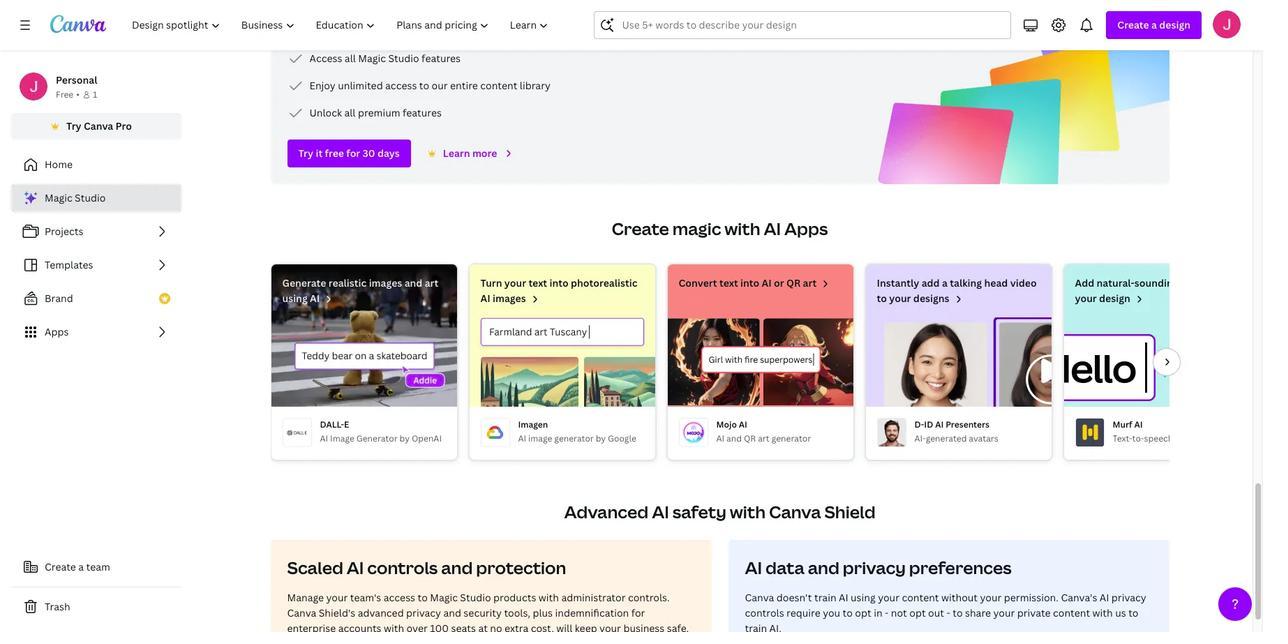 Task type: locate. For each thing, give the bounding box(es) containing it.
0 horizontal spatial by
[[400, 433, 410, 445]]

by
[[400, 433, 410, 445], [596, 433, 606, 445]]

to down the without on the right of page
[[953, 607, 963, 620]]

to inside instantly add a talking head video to your designs
[[877, 292, 887, 305]]

create a design button
[[1107, 11, 1202, 39]]

murf
[[1113, 419, 1133, 431]]

more
[[473, 147, 497, 160]]

studio up enjoy unlimited access to our entire content library
[[388, 52, 419, 65]]

and inside mojo ai ai and qr art generator
[[727, 433, 742, 445]]

1 vertical spatial try
[[298, 147, 314, 160]]

generator inside mojo ai ai and qr art generator
[[772, 433, 811, 445]]

days
[[378, 147, 400, 160]]

1 horizontal spatial using
[[851, 591, 876, 605]]

unlimited
[[338, 79, 383, 92]]

qr inside mojo ai ai and qr art generator
[[744, 433, 756, 445]]

1 horizontal spatial try
[[298, 147, 314, 160]]

opt left the out
[[910, 607, 926, 620]]

free
[[56, 89, 73, 101]]

-
[[885, 607, 889, 620], [947, 607, 951, 620]]

2 horizontal spatial a
[[1152, 18, 1157, 31]]

using
[[282, 292, 308, 305], [851, 591, 876, 605]]

canva inside canva doesn't train ai using your content without your permission. canva's ai privacy controls require you to opt in - not opt out - to share your private content with us to train ai.
[[745, 591, 774, 605]]

features down enjoy unlimited access to our entire content library
[[403, 106, 442, 119]]

turn
[[481, 276, 502, 290]]

d-
[[915, 419, 925, 431]]

2 vertical spatial privacy
[[406, 607, 441, 620]]

2 vertical spatial a
[[78, 561, 84, 574]]

0 vertical spatial qr
[[787, 276, 801, 290]]

1 - from the left
[[885, 607, 889, 620]]

2 vertical spatial magic
[[430, 591, 458, 605]]

2 horizontal spatial studio
[[460, 591, 491, 605]]

1 horizontal spatial content
[[902, 591, 939, 605]]

opt left in
[[855, 607, 872, 620]]

1 vertical spatial magic
[[45, 191, 72, 205]]

0 horizontal spatial list
[[11, 184, 182, 346]]

text right the convert at the right top of page
[[720, 276, 738, 290]]

using up in
[[851, 591, 876, 605]]

permission.
[[1004, 591, 1059, 605]]

apps link
[[11, 318, 182, 346]]

head
[[985, 276, 1008, 290]]

0 horizontal spatial content
[[481, 79, 518, 92]]

magic studio
[[45, 191, 106, 205]]

content up the out
[[902, 591, 939, 605]]

content down canva's
[[1054, 607, 1091, 620]]

create
[[1118, 18, 1150, 31], [612, 217, 669, 240], [45, 561, 76, 574]]

2 horizontal spatial art
[[803, 276, 817, 290]]

1 horizontal spatial art
[[758, 433, 770, 445]]

1 by from the left
[[400, 433, 410, 445]]

features
[[422, 52, 461, 65], [403, 106, 442, 119]]

james peterson image
[[1213, 10, 1241, 38]]

and inside generate realistic images and art using ai
[[405, 276, 423, 290]]

generate realistic images and art using ai
[[282, 276, 439, 305]]

and down mojo
[[727, 433, 742, 445]]

0 vertical spatial create
[[1118, 18, 1150, 31]]

try canva pro
[[66, 119, 132, 133]]

1 into from the left
[[550, 276, 569, 290]]

text right turn
[[529, 276, 547, 290]]

1 vertical spatial studio
[[75, 191, 106, 205]]

design inside dropdown button
[[1160, 18, 1191, 31]]

0 vertical spatial access
[[385, 79, 417, 92]]

1 vertical spatial train
[[745, 622, 767, 633]]

brand
[[45, 292, 73, 305]]

and inside 'manage your team's access to magic studio products with administrator controls. canva shield's advanced privacy and security tools, plus indemnification for enterprise accounts with over 100 seats at no extra cost, will keep your business safe.'
[[444, 607, 461, 620]]

your down "add"
[[1075, 292, 1097, 305]]

create inside dropdown button
[[1118, 18, 1150, 31]]

ai inside murf ai text-to-speech voice generator
[[1135, 419, 1143, 431]]

1 horizontal spatial privacy
[[843, 556, 906, 579]]

list containing magic studio
[[11, 184, 182, 346]]

canva up ai. at the right of page
[[745, 591, 774, 605]]

list containing access all magic studio features
[[287, 50, 551, 121]]

controls up team's
[[367, 556, 438, 579]]

1 vertical spatial list
[[11, 184, 182, 346]]

unlock
[[310, 106, 342, 119]]

art
[[425, 276, 439, 290], [803, 276, 817, 290], [758, 433, 770, 445]]

train left ai. at the right of page
[[745, 622, 767, 633]]

1 vertical spatial content
[[902, 591, 939, 605]]

try
[[66, 119, 81, 133], [298, 147, 314, 160]]

with down advanced
[[384, 622, 404, 633]]

2 into from the left
[[741, 276, 760, 290]]

to inside add natural-sounding voices to your design
[[1214, 276, 1224, 290]]

features up 'our'
[[422, 52, 461, 65]]

mojo
[[717, 419, 737, 431]]

privacy up over
[[406, 607, 441, 620]]

your right turn
[[505, 276, 526, 290]]

using down "generate" on the left
[[282, 292, 308, 305]]

controls inside canva doesn't train ai using your content without your permission. canva's ai privacy controls require you to opt in - not opt out - to share your private content with us to train ai.
[[745, 607, 784, 620]]

1 vertical spatial images
[[493, 292, 526, 305]]

0 horizontal spatial qr
[[744, 433, 756, 445]]

magic inside magic studio link
[[45, 191, 72, 205]]

by left "google"
[[596, 433, 606, 445]]

1 horizontal spatial design
[[1160, 18, 1191, 31]]

1 horizontal spatial into
[[741, 276, 760, 290]]

0 vertical spatial images
[[369, 276, 402, 290]]

trash link
[[11, 593, 182, 621]]

text
[[529, 276, 547, 290], [720, 276, 738, 290]]

your inside add natural-sounding voices to your design
[[1075, 292, 1097, 305]]

ai down imagen on the bottom left of page
[[518, 433, 527, 445]]

with right safety
[[730, 501, 766, 524]]

canva left pro
[[84, 119, 113, 133]]

0 horizontal spatial using
[[282, 292, 308, 305]]

0 horizontal spatial magic
[[45, 191, 72, 205]]

try down •
[[66, 119, 81, 133]]

for left 30
[[346, 147, 360, 160]]

0 horizontal spatial a
[[78, 561, 84, 574]]

0 horizontal spatial opt
[[855, 607, 872, 620]]

to down the instantly
[[877, 292, 887, 305]]

all
[[345, 52, 356, 65], [344, 106, 356, 119]]

dall-e ai image generator by openai
[[320, 419, 442, 445]]

1 vertical spatial privacy
[[1112, 591, 1147, 605]]

1 all from the top
[[345, 52, 356, 65]]

1 horizontal spatial opt
[[910, 607, 926, 620]]

text-
[[1113, 433, 1133, 445]]

canva left the shield
[[769, 501, 821, 524]]

voices
[[1181, 276, 1212, 290]]

and up security
[[441, 556, 473, 579]]

ai down dall- at bottom
[[320, 433, 328, 445]]

design left 'james peterson' image
[[1160, 18, 1191, 31]]

access inside 'manage your team's access to magic studio products with administrator controls. canva shield's advanced privacy and security tools, plus indemnification for enterprise accounts with over 100 seats at no extra cost, will keep your business safe.'
[[384, 591, 415, 605]]

and up seats
[[444, 607, 461, 620]]

0 horizontal spatial try
[[66, 119, 81, 133]]

safe.
[[667, 622, 689, 633]]

to left 'our'
[[419, 79, 429, 92]]

0 horizontal spatial text
[[529, 276, 547, 290]]

canva down 'manage'
[[287, 607, 316, 620]]

studio up security
[[460, 591, 491, 605]]

into inside turn your text into photorealistic ai images
[[550, 276, 569, 290]]

2 horizontal spatial magic
[[430, 591, 458, 605]]

0 horizontal spatial design
[[1100, 292, 1131, 305]]

google
[[608, 433, 637, 445]]

1 vertical spatial apps
[[45, 325, 69, 339]]

ai up to-
[[1135, 419, 1143, 431]]

1 horizontal spatial apps
[[785, 217, 828, 240]]

will
[[557, 622, 573, 633]]

studio
[[388, 52, 419, 65], [75, 191, 106, 205], [460, 591, 491, 605]]

no
[[490, 622, 502, 633]]

administrator
[[562, 591, 626, 605]]

content
[[481, 79, 518, 92], [902, 591, 939, 605], [1054, 607, 1091, 620]]

content right entire
[[481, 79, 518, 92]]

1 horizontal spatial text
[[720, 276, 738, 290]]

us
[[1116, 607, 1127, 620]]

canva
[[84, 119, 113, 133], [769, 501, 821, 524], [745, 591, 774, 605], [287, 607, 316, 620]]

to right voices
[[1214, 276, 1224, 290]]

generator inside murf ai text-to-speech voice generator
[[1199, 433, 1239, 445]]

1 vertical spatial features
[[403, 106, 442, 119]]

0 horizontal spatial controls
[[367, 556, 438, 579]]

1 horizontal spatial by
[[596, 433, 606, 445]]

ai inside imagen ai image generator by google
[[518, 433, 527, 445]]

for up business
[[632, 607, 645, 620]]

your down the instantly
[[890, 292, 911, 305]]

and right realistic
[[405, 276, 423, 290]]

2 horizontal spatial privacy
[[1112, 591, 1147, 605]]

0 horizontal spatial train
[[745, 622, 767, 633]]

your inside turn your text into photorealistic ai images
[[505, 276, 526, 290]]

privacy up us
[[1112, 591, 1147, 605]]

ai.
[[770, 622, 782, 633]]

1 horizontal spatial controls
[[745, 607, 784, 620]]

text inside turn your text into photorealistic ai images
[[529, 276, 547, 290]]

0 horizontal spatial generator
[[555, 433, 594, 445]]

with inside canva doesn't train ai using your content without your permission. canva's ai privacy controls require you to opt in - not opt out - to share your private content with us to train ai.
[[1093, 607, 1113, 620]]

2 by from the left
[[596, 433, 606, 445]]

magic inside 'manage your team's access to magic studio products with administrator controls. canva shield's advanced privacy and security tools, plus indemnification for enterprise accounts with over 100 seats at no extra cost, will keep your business safe.'
[[430, 591, 458, 605]]

1 horizontal spatial studio
[[388, 52, 419, 65]]

2 all from the top
[[344, 106, 356, 119]]

1 vertical spatial using
[[851, 591, 876, 605]]

0 vertical spatial try
[[66, 119, 81, 133]]

0 horizontal spatial images
[[369, 276, 402, 290]]

0 horizontal spatial into
[[550, 276, 569, 290]]

1 horizontal spatial -
[[947, 607, 951, 620]]

with left us
[[1093, 607, 1113, 620]]

1 horizontal spatial generator
[[772, 433, 811, 445]]

speech
[[1145, 433, 1174, 445]]

1 vertical spatial controls
[[745, 607, 784, 620]]

list
[[287, 50, 551, 121], [11, 184, 182, 346]]

or
[[774, 276, 784, 290]]

images inside turn your text into photorealistic ai images
[[493, 292, 526, 305]]

try it free for 30 days
[[298, 147, 400, 160]]

2 horizontal spatial create
[[1118, 18, 1150, 31]]

by left openai
[[400, 433, 410, 445]]

magic up unlimited
[[358, 52, 386, 65]]

1 opt from the left
[[855, 607, 872, 620]]

access down access all magic studio features
[[385, 79, 417, 92]]

0 vertical spatial all
[[345, 52, 356, 65]]

ai down "generate" on the left
[[310, 292, 320, 305]]

- right in
[[885, 607, 889, 620]]

scaled
[[287, 556, 343, 579]]

qr
[[787, 276, 801, 290], [744, 433, 756, 445]]

create a design
[[1118, 18, 1191, 31]]

a inside button
[[78, 561, 84, 574]]

magic up 100
[[430, 591, 458, 605]]

controls up ai. at the right of page
[[745, 607, 784, 620]]

create inside button
[[45, 561, 76, 574]]

privacy up in
[[843, 556, 906, 579]]

2 opt from the left
[[910, 607, 926, 620]]

advanced
[[564, 501, 649, 524]]

0 vertical spatial studio
[[388, 52, 419, 65]]

manage
[[287, 591, 324, 605]]

1 vertical spatial create
[[612, 217, 669, 240]]

ai data and privacy preferences
[[745, 556, 1012, 579]]

require
[[787, 607, 821, 620]]

you
[[823, 607, 841, 620]]

content inside list
[[481, 79, 518, 92]]

all right unlock
[[344, 106, 356, 119]]

0 vertical spatial controls
[[367, 556, 438, 579]]

images down turn
[[493, 292, 526, 305]]

2 vertical spatial create
[[45, 561, 76, 574]]

access up advanced
[[384, 591, 415, 605]]

products
[[494, 591, 536, 605]]

with right magic
[[725, 217, 761, 240]]

a for design
[[1152, 18, 1157, 31]]

a for team
[[78, 561, 84, 574]]

ai right "id"
[[936, 419, 944, 431]]

2 vertical spatial studio
[[460, 591, 491, 605]]

generator inside imagen ai image generator by google
[[555, 433, 594, 445]]

enjoy
[[310, 79, 336, 92]]

1 vertical spatial qr
[[744, 433, 756, 445]]

a inside instantly add a talking head video to your designs
[[942, 276, 948, 290]]

2 horizontal spatial generator
[[1199, 433, 1239, 445]]

to
[[419, 79, 429, 92], [1214, 276, 1224, 290], [877, 292, 887, 305], [418, 591, 428, 605], [843, 607, 853, 620], [953, 607, 963, 620], [1129, 607, 1139, 620]]

1 text from the left
[[529, 276, 547, 290]]

enterprise
[[287, 622, 336, 633]]

studio down home link on the left top
[[75, 191, 106, 205]]

create for create a design
[[1118, 18, 1150, 31]]

0 horizontal spatial create
[[45, 561, 76, 574]]

apps
[[785, 217, 828, 240], [45, 325, 69, 339]]

1 horizontal spatial create
[[612, 217, 669, 240]]

None search field
[[594, 11, 1012, 39]]

instantly
[[877, 276, 920, 290]]

access
[[385, 79, 417, 92], [384, 591, 415, 605]]

templates
[[45, 258, 93, 272]]

1 horizontal spatial a
[[942, 276, 948, 290]]

accounts
[[338, 622, 382, 633]]

try left it
[[298, 147, 314, 160]]

try for try it free for 30 days
[[298, 147, 314, 160]]

seats
[[451, 622, 476, 633]]

into left the or
[[741, 276, 760, 290]]

create for create magic with ai apps
[[612, 217, 669, 240]]

1 horizontal spatial images
[[493, 292, 526, 305]]

1 vertical spatial all
[[344, 106, 356, 119]]

for inside button
[[346, 147, 360, 160]]

your up share at the right of page
[[981, 591, 1002, 605]]

1 generator from the left
[[555, 433, 594, 445]]

0 horizontal spatial art
[[425, 276, 439, 290]]

1 vertical spatial for
[[632, 607, 645, 620]]

imagen
[[518, 419, 548, 431]]

ai down turn
[[481, 292, 491, 305]]

ai inside the d-id ai presenters ai-generated avatars
[[936, 419, 944, 431]]

and for art
[[405, 276, 423, 290]]

turn your text into photorealistic ai images
[[481, 276, 638, 305]]

train up you
[[815, 591, 837, 605]]

0 vertical spatial content
[[481, 79, 518, 92]]

1 horizontal spatial magic
[[358, 52, 386, 65]]

2 generator from the left
[[772, 433, 811, 445]]

into left photorealistic
[[550, 276, 569, 290]]

0 horizontal spatial -
[[885, 607, 889, 620]]

a inside dropdown button
[[1152, 18, 1157, 31]]

0 vertical spatial design
[[1160, 18, 1191, 31]]

0 vertical spatial list
[[287, 50, 551, 121]]

0 horizontal spatial apps
[[45, 325, 69, 339]]

out
[[929, 607, 945, 620]]

for
[[346, 147, 360, 160], [632, 607, 645, 620]]

d-id ai presenters ai-generated avatars
[[915, 419, 999, 445]]

- right the out
[[947, 607, 951, 620]]

0 horizontal spatial for
[[346, 147, 360, 160]]

studio inside 'manage your team's access to magic studio products with administrator controls. canva shield's advanced privacy and security tools, plus indemnification for enterprise accounts with over 100 seats at no extra cost, will keep your business safe.'
[[460, 591, 491, 605]]

content for without
[[902, 591, 939, 605]]

3 generator from the left
[[1199, 433, 1239, 445]]

magic down "home"
[[45, 191, 72, 205]]

0 vertical spatial using
[[282, 292, 308, 305]]

30
[[363, 147, 375, 160]]

0 vertical spatial train
[[815, 591, 837, 605]]

0 horizontal spatial privacy
[[406, 607, 441, 620]]

cost,
[[531, 622, 554, 633]]

1 horizontal spatial for
[[632, 607, 645, 620]]

business
[[624, 622, 665, 633]]

all right access
[[345, 52, 356, 65]]

1 vertical spatial design
[[1100, 292, 1131, 305]]

top level navigation element
[[123, 11, 561, 39]]

home link
[[11, 151, 182, 179]]

2 vertical spatial content
[[1054, 607, 1091, 620]]

presenters
[[946, 419, 990, 431]]

safety
[[673, 501, 727, 524]]

1 horizontal spatial qr
[[787, 276, 801, 290]]

canva inside button
[[84, 119, 113, 133]]

your right share at the right of page
[[994, 607, 1015, 620]]

1 horizontal spatial list
[[287, 50, 551, 121]]

a
[[1152, 18, 1157, 31], [942, 276, 948, 290], [78, 561, 84, 574]]

to up over
[[418, 591, 428, 605]]

1 vertical spatial access
[[384, 591, 415, 605]]

1 vertical spatial a
[[942, 276, 948, 290]]

images right realistic
[[369, 276, 402, 290]]

0 vertical spatial for
[[346, 147, 360, 160]]

design down natural-
[[1100, 292, 1131, 305]]

2 text from the left
[[720, 276, 738, 290]]

0 vertical spatial a
[[1152, 18, 1157, 31]]



Task type: vqa. For each thing, say whether or not it's contained in the screenshot.
require on the bottom of the page
yes



Task type: describe. For each thing, give the bounding box(es) containing it.
your inside instantly add a talking head video to your designs
[[890, 292, 911, 305]]

shield's
[[319, 607, 356, 620]]

to right you
[[843, 607, 853, 620]]

0 vertical spatial features
[[422, 52, 461, 65]]

ai up team's
[[347, 556, 364, 579]]

ai left safety
[[652, 501, 669, 524]]

all for unlock
[[344, 106, 356, 119]]

canva doesn't train ai using your content without your permission. canva's ai privacy controls require you to opt in - not opt out - to share your private content with us to train ai.
[[745, 591, 1147, 633]]

plus
[[533, 607, 553, 620]]

0 vertical spatial magic
[[358, 52, 386, 65]]

library
[[520, 79, 551, 92]]

realistic
[[329, 276, 367, 290]]

convert
[[679, 276, 717, 290]]

projects
[[45, 225, 83, 238]]

canva inside 'manage your team's access to magic studio products with administrator controls. canva shield's advanced privacy and security tools, plus indemnification for enterprise accounts with over 100 seats at no extra cost, will keep your business safe.'
[[287, 607, 316, 620]]

add
[[922, 276, 940, 290]]

your down indemnification
[[600, 622, 621, 633]]

brand link
[[11, 285, 182, 313]]

create for create a team
[[45, 561, 76, 574]]

generator for convert text into ai or qr art
[[772, 433, 811, 445]]

add natural-sounding voices to your design
[[1075, 276, 1224, 305]]

ai up you
[[839, 591, 849, 605]]

by inside dall-e ai image generator by openai
[[400, 433, 410, 445]]

mojo ai ai and qr art generator
[[717, 419, 811, 445]]

0 vertical spatial apps
[[785, 217, 828, 240]]

premium
[[358, 106, 400, 119]]

murf ai text-to-speech voice generator
[[1113, 419, 1239, 445]]

enjoy unlimited access to our entire content library
[[310, 79, 551, 92]]

personal
[[56, 73, 97, 87]]

natural-
[[1097, 276, 1135, 290]]

and for protection
[[441, 556, 473, 579]]

learn more button
[[421, 140, 518, 165]]

shield
[[825, 501, 876, 524]]

id
[[925, 419, 934, 431]]

and for qr
[[727, 433, 742, 445]]

imagen ai image generator by google
[[518, 419, 637, 445]]

keep
[[575, 622, 597, 633]]

sounding
[[1135, 276, 1179, 290]]

free •
[[56, 89, 80, 101]]

to inside 'manage your team's access to magic studio products with administrator controls. canva shield's advanced privacy and security tools, plus indemnification for enterprise accounts with over 100 seats at no extra cost, will keep your business safe.'
[[418, 591, 428, 605]]

in
[[874, 607, 883, 620]]

team
[[86, 561, 110, 574]]

home
[[45, 158, 73, 171]]

tools,
[[504, 607, 531, 620]]

0 horizontal spatial studio
[[75, 191, 106, 205]]

trash
[[45, 600, 70, 614]]

ai left data
[[745, 556, 762, 579]]

apps inside list
[[45, 325, 69, 339]]

over
[[407, 622, 428, 633]]

instantly add a talking head video to your designs
[[877, 276, 1037, 305]]

ai left the or
[[762, 276, 772, 290]]

access inside list
[[385, 79, 417, 92]]

to-
[[1133, 433, 1145, 445]]

1 horizontal spatial train
[[815, 591, 837, 605]]

video
[[1011, 276, 1037, 290]]

extra
[[505, 622, 529, 633]]

try it free for 30 days button
[[287, 140, 411, 168]]

ai down mojo
[[717, 433, 725, 445]]

learn
[[443, 147, 470, 160]]

add
[[1075, 276, 1095, 290]]

privacy inside canva doesn't train ai using your content without your permission. canva's ai privacy controls require you to opt in - not opt out - to share your private content with us to train ai.
[[1112, 591, 1147, 605]]

templates link
[[11, 251, 182, 279]]

100
[[430, 622, 449, 633]]

e
[[344, 419, 349, 431]]

create magic with ai apps
[[612, 217, 828, 240]]

team's
[[350, 591, 381, 605]]

not
[[891, 607, 907, 620]]

ai inside generate realistic images and art using ai
[[310, 292, 320, 305]]

generator for add natural-sounding voices to your design
[[1199, 433, 1239, 445]]

our
[[432, 79, 448, 92]]

try canva pro button
[[11, 113, 182, 140]]

at
[[479, 622, 488, 633]]

your up shield's
[[326, 591, 348, 605]]

ai inside turn your text into photorealistic ai images
[[481, 292, 491, 305]]

data
[[766, 556, 805, 579]]

magic studio link
[[11, 184, 182, 212]]

ai inside dall-e ai image generator by openai
[[320, 433, 328, 445]]

private
[[1018, 607, 1051, 620]]

unlock all premium features
[[310, 106, 442, 119]]

using inside canva doesn't train ai using your content without your permission. canva's ai privacy controls require you to opt in - not opt out - to share your private content with us to train ai.
[[851, 591, 876, 605]]

art inside mojo ai ai and qr art generator
[[758, 433, 770, 445]]

images inside generate realistic images and art using ai
[[369, 276, 402, 290]]

try for try canva pro
[[66, 119, 81, 133]]

create a team
[[45, 561, 110, 574]]

preferences
[[910, 556, 1012, 579]]

manage your team's access to magic studio products with administrator controls. canva shield's advanced privacy and security tools, plus indemnification for enterprise accounts with over 100 seats at no extra cost, will keep your business safe.
[[287, 591, 689, 633]]

convert text into ai or qr art
[[679, 276, 817, 290]]

by inside imagen ai image generator by google
[[596, 433, 606, 445]]

entire
[[450, 79, 478, 92]]

ai right mojo
[[739, 419, 748, 431]]

advanced
[[358, 607, 404, 620]]

ai right canva's
[[1100, 591, 1110, 605]]

all for access
[[345, 52, 356, 65]]

protection
[[476, 556, 566, 579]]

openai
[[412, 433, 442, 445]]

pro
[[116, 119, 132, 133]]

avatars
[[969, 433, 999, 445]]

Search search field
[[622, 12, 984, 38]]

art inside generate realistic images and art using ai
[[425, 276, 439, 290]]

content for library
[[481, 79, 518, 92]]

design inside add natural-sounding voices to your design
[[1100, 292, 1131, 305]]

your up not
[[878, 591, 900, 605]]

indemnification
[[555, 607, 629, 620]]

for inside 'manage your team's access to magic studio products with administrator controls. canva shield's advanced privacy and security tools, plus indemnification for enterprise accounts with over 100 seats at no extra cost, will keep your business safe.'
[[632, 607, 645, 620]]

0 vertical spatial privacy
[[843, 556, 906, 579]]

photorealistic
[[571, 276, 638, 290]]

access
[[310, 52, 342, 65]]

•
[[76, 89, 80, 101]]

talking
[[950, 276, 982, 290]]

generator
[[357, 433, 398, 445]]

using inside generate realistic images and art using ai
[[282, 292, 308, 305]]

2 horizontal spatial content
[[1054, 607, 1091, 620]]

without
[[942, 591, 978, 605]]

designs
[[914, 292, 950, 305]]

scaled ai controls and protection
[[287, 556, 566, 579]]

ai up the or
[[764, 217, 781, 240]]

privacy inside 'manage your team's access to magic studio products with administrator controls. canva shield's advanced privacy and security tools, plus indemnification for enterprise accounts with over 100 seats at no extra cost, will keep your business safe.'
[[406, 607, 441, 620]]

image
[[330, 433, 355, 445]]

2 - from the left
[[947, 607, 951, 620]]

ai-
[[915, 433, 926, 445]]

with up plus at the left of page
[[539, 591, 559, 605]]

controls.
[[628, 591, 670, 605]]

and right data
[[808, 556, 840, 579]]

to right us
[[1129, 607, 1139, 620]]



